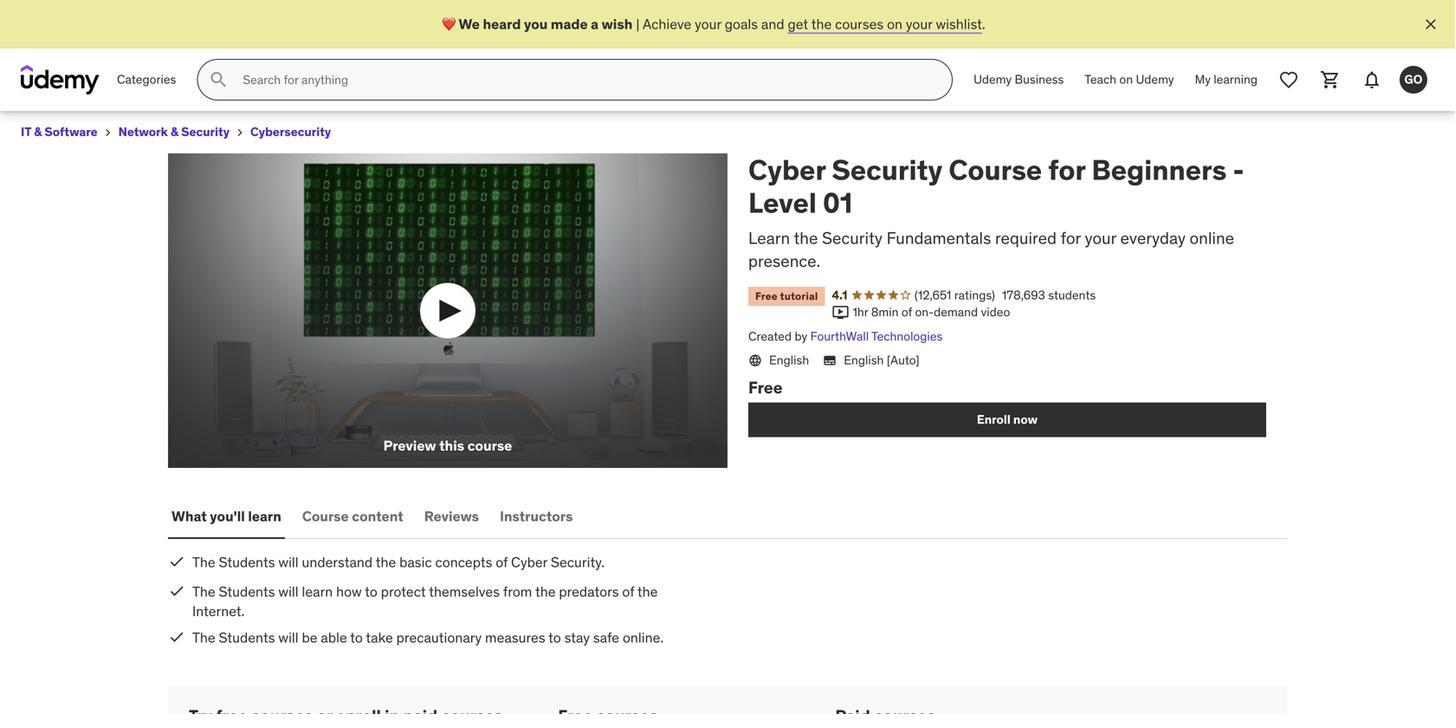 Task type: vqa. For each thing, say whether or not it's contained in the screenshot.
roles
no



Task type: locate. For each thing, give the bounding box(es) containing it.
2 horizontal spatial to
[[549, 629, 561, 646]]

free left tutorial
[[756, 289, 778, 303]]

course inside button
[[302, 507, 349, 525]]

[auto]
[[887, 352, 920, 368]]

0 vertical spatial free
[[756, 289, 778, 303]]

udemy left the business at the right top of the page
[[974, 72, 1012, 87]]

1 horizontal spatial udemy
[[1137, 72, 1175, 87]]

2 vertical spatial will
[[279, 629, 299, 646]]

my learning
[[1196, 72, 1258, 87]]

1 vertical spatial course
[[302, 507, 349, 525]]

to right able
[[350, 629, 363, 646]]

goals
[[725, 15, 758, 33]]

by
[[795, 328, 808, 344]]

the inside the students will learn how to protect themselves from the predators of the internet.
[[192, 583, 216, 601]]

0 vertical spatial small image
[[168, 553, 185, 570]]

wishlist
[[936, 15, 983, 33]]

0 vertical spatial on
[[888, 15, 903, 33]]

(12,651 ratings)
[[915, 287, 996, 303]]

content
[[352, 507, 404, 525]]

1 horizontal spatial cyber
[[749, 152, 826, 187]]

1 & from the left
[[34, 124, 42, 140]]

1 vertical spatial small image
[[168, 582, 185, 600]]

& for network
[[171, 124, 179, 140]]

1 vertical spatial will
[[279, 583, 299, 601]]

your left "wishlist"
[[906, 15, 933, 33]]

udemy
[[974, 72, 1012, 87], [1137, 72, 1175, 87]]

cybersecurity
[[251, 124, 331, 140]]

teach on udemy link
[[1075, 59, 1185, 101]]

0 vertical spatial cyber
[[749, 152, 826, 187]]

8min
[[872, 304, 899, 320]]

1 horizontal spatial to
[[365, 583, 378, 601]]

it & software link
[[21, 121, 98, 143]]

the up presence.
[[794, 228, 818, 248]]

fourthwall technologies link
[[811, 328, 943, 344]]

to for able
[[350, 629, 363, 646]]

fundamentals
[[887, 228, 992, 248]]

1 horizontal spatial on
[[1120, 72, 1134, 87]]

will
[[279, 554, 299, 571], [279, 583, 299, 601], [279, 629, 299, 646]]

❤️   we heard you made a wish | achieve your goals and get the courses on your wishlist .
[[442, 15, 986, 33]]

2 small image from the top
[[168, 582, 185, 600]]

of inside the students will learn how to protect themselves from the predators of the internet.
[[623, 583, 635, 601]]

0 horizontal spatial course
[[302, 507, 349, 525]]

3 the from the top
[[192, 629, 216, 646]]

and
[[762, 15, 785, 33]]

0 horizontal spatial udemy
[[974, 72, 1012, 87]]

english
[[770, 352, 810, 368], [844, 352, 884, 368]]

the for the students will learn how to protect themselves from the predators of the internet.
[[192, 583, 216, 601]]

my
[[1196, 72, 1212, 87]]

shopping cart with 0 items image
[[1321, 69, 1342, 90]]

learn right you'll
[[248, 507, 282, 525]]

the up internet.
[[192, 583, 216, 601]]

learn
[[248, 507, 282, 525], [302, 583, 333, 601]]

2 english from the left
[[844, 352, 884, 368]]

1 vertical spatial free
[[749, 377, 783, 398]]

what you'll learn
[[172, 507, 282, 525]]

learn inside the students will learn how to protect themselves from the predators of the internet.
[[302, 583, 333, 601]]

1 small image from the top
[[168, 553, 185, 570]]

on right courses
[[888, 15, 903, 33]]

2 vertical spatial of
[[623, 583, 635, 601]]

english down 'fourthwall technologies' link
[[844, 352, 884, 368]]

will left "be"
[[279, 629, 299, 646]]

& right it
[[34, 124, 42, 140]]

to left stay at the left bottom
[[549, 629, 561, 646]]

0 vertical spatial learn
[[248, 507, 282, 525]]

small image
[[168, 553, 185, 570], [168, 582, 185, 600], [168, 628, 185, 646]]

now
[[1014, 412, 1038, 427]]

0 horizontal spatial english
[[770, 352, 810, 368]]

1 will from the top
[[279, 554, 299, 571]]

2 will from the top
[[279, 583, 299, 601]]

0 horizontal spatial to
[[350, 629, 363, 646]]

0 horizontal spatial &
[[34, 124, 42, 140]]

cyber
[[749, 152, 826, 187], [511, 554, 548, 571]]

1 horizontal spatial english
[[844, 352, 884, 368]]

will left understand
[[279, 554, 299, 571]]

course up understand
[[302, 507, 349, 525]]

on-
[[916, 304, 934, 320]]

0 horizontal spatial of
[[496, 554, 508, 571]]

for up required
[[1049, 152, 1086, 187]]

2 the from the top
[[192, 583, 216, 601]]

4.1
[[832, 287, 848, 303]]

.
[[983, 15, 986, 33]]

course up required
[[949, 152, 1043, 187]]

to right how
[[365, 583, 378, 601]]

0 vertical spatial of
[[902, 304, 913, 320]]

you'll
[[210, 507, 245, 525]]

2 & from the left
[[171, 124, 179, 140]]

english down by
[[770, 352, 810, 368]]

1 vertical spatial of
[[496, 554, 508, 571]]

students inside the students will learn how to protect themselves from the predators of the internet.
[[219, 583, 275, 601]]

teach on udemy
[[1085, 72, 1175, 87]]

2 vertical spatial the
[[192, 629, 216, 646]]

cyber up 'from'
[[511, 554, 548, 571]]

your left everyday
[[1085, 228, 1117, 248]]

1 vertical spatial students
[[219, 583, 275, 601]]

students down you'll
[[219, 554, 275, 571]]

of
[[902, 304, 913, 320], [496, 554, 508, 571], [623, 583, 635, 601]]

reviews button
[[421, 496, 483, 537]]

achieve
[[643, 15, 692, 33]]

enroll
[[977, 412, 1011, 427]]

1 vertical spatial learn
[[302, 583, 333, 601]]

for
[[1049, 152, 1086, 187], [1061, 228, 1081, 248]]

preview this course button
[[168, 153, 728, 468]]

cyber up learn
[[749, 152, 826, 187]]

1 the from the top
[[192, 554, 216, 571]]

to
[[365, 583, 378, 601], [350, 629, 363, 646], [549, 629, 561, 646]]

3 students from the top
[[219, 629, 275, 646]]

0 vertical spatial course
[[949, 152, 1043, 187]]

created by fourthwall technologies
[[749, 328, 943, 344]]

of up 'from'
[[496, 554, 508, 571]]

for right required
[[1061, 228, 1081, 248]]

2 vertical spatial students
[[219, 629, 275, 646]]

my learning link
[[1185, 59, 1269, 101]]

3 will from the top
[[279, 629, 299, 646]]

network
[[118, 124, 168, 140]]

1 horizontal spatial course
[[949, 152, 1043, 187]]

small image for the students will understand the basic concepts of cyber security.
[[168, 553, 185, 570]]

everyday
[[1121, 228, 1186, 248]]

udemy business
[[974, 72, 1065, 87]]

3 small image from the top
[[168, 628, 185, 646]]

-
[[1234, 152, 1245, 187]]

0 vertical spatial students
[[219, 554, 275, 571]]

security inside network & security link
[[181, 124, 230, 140]]

students for the students will understand the basic concepts of cyber security.
[[219, 554, 275, 571]]

preview this course
[[384, 437, 513, 455]]

free for free
[[749, 377, 783, 398]]

1 horizontal spatial &
[[171, 124, 179, 140]]

cyber inside cyber security course for beginners - level 01 learn the security fundamentals required for your everyday online presence.
[[749, 152, 826, 187]]

the
[[192, 554, 216, 571], [192, 583, 216, 601], [192, 629, 216, 646]]

teach
[[1085, 72, 1117, 87]]

0 horizontal spatial on
[[888, 15, 903, 33]]

1 english from the left
[[770, 352, 810, 368]]

the down the "what"
[[192, 554, 216, 571]]

free down course language 'icon'
[[749, 377, 783, 398]]

the down internet.
[[192, 629, 216, 646]]

online
[[1190, 228, 1235, 248]]

understand
[[302, 554, 373, 571]]

of right predators
[[623, 583, 635, 601]]

on right teach
[[1120, 72, 1134, 87]]

2 students from the top
[[219, 583, 275, 601]]

will for be
[[279, 629, 299, 646]]

demand
[[934, 304, 979, 320]]

0 horizontal spatial your
[[695, 15, 722, 33]]

2 horizontal spatial of
[[902, 304, 913, 320]]

0 vertical spatial will
[[279, 554, 299, 571]]

students
[[219, 554, 275, 571], [219, 583, 275, 601], [219, 629, 275, 646]]

udemy left my
[[1137, 72, 1175, 87]]

cybersecurity link
[[251, 121, 331, 143]]

it & software
[[21, 124, 98, 140]]

the students will learn how to protect themselves from the predators of the internet.
[[192, 583, 658, 620]]

protect
[[381, 583, 426, 601]]

security down 01
[[822, 228, 883, 248]]

|
[[636, 15, 640, 33]]

tutorial
[[781, 289, 819, 303]]

to inside the students will learn how to protect themselves from the predators of the internet.
[[365, 583, 378, 601]]

& right network
[[171, 124, 179, 140]]

1 horizontal spatial learn
[[302, 583, 333, 601]]

0 vertical spatial the
[[192, 554, 216, 571]]

0 horizontal spatial cyber
[[511, 554, 548, 571]]

students up internet.
[[219, 583, 275, 601]]

security up fundamentals
[[832, 152, 943, 187]]

wishlist image
[[1279, 69, 1300, 90]]

1 horizontal spatial of
[[623, 583, 635, 601]]

1 vertical spatial the
[[192, 583, 216, 601]]

of left on- on the right top of page
[[902, 304, 913, 320]]

the for the students will be able to take precautionary measures to stay safe online.
[[192, 629, 216, 646]]

the for the students will understand the basic concepts of cyber security.
[[192, 554, 216, 571]]

security left xsmall icon
[[181, 124, 230, 140]]

0 horizontal spatial learn
[[248, 507, 282, 525]]

2 horizontal spatial your
[[1085, 228, 1117, 248]]

free for free tutorial
[[756, 289, 778, 303]]

udemy business link
[[964, 59, 1075, 101]]

1 vertical spatial cyber
[[511, 554, 548, 571]]

fourthwall
[[811, 328, 869, 344]]

0 vertical spatial security
[[181, 124, 230, 140]]

course language image
[[749, 354, 763, 367]]

business
[[1015, 72, 1065, 87]]

themselves
[[429, 583, 500, 601]]

(12,651
[[915, 287, 952, 303]]

will inside the students will learn how to protect themselves from the predators of the internet.
[[279, 583, 299, 601]]

software
[[45, 124, 98, 140]]

will left how
[[279, 583, 299, 601]]

notifications image
[[1362, 69, 1383, 90]]

students down internet.
[[219, 629, 275, 646]]

closed captions image
[[823, 353, 837, 367]]

2 vertical spatial small image
[[168, 628, 185, 646]]

students for the students will be able to take precautionary measures to stay safe online.
[[219, 629, 275, 646]]

1 students from the top
[[219, 554, 275, 571]]

measures
[[485, 629, 546, 646]]

learn left how
[[302, 583, 333, 601]]

basic
[[400, 554, 432, 571]]

your left goals on the top
[[695, 15, 722, 33]]

english for english [auto]
[[844, 352, 884, 368]]



Task type: describe. For each thing, give the bounding box(es) containing it.
video
[[981, 304, 1011, 320]]

❤️
[[442, 15, 456, 33]]

will for learn
[[279, 583, 299, 601]]

beginners
[[1092, 152, 1227, 187]]

178,693 students
[[1003, 287, 1096, 303]]

enroll now
[[977, 412, 1038, 427]]

network & security
[[118, 124, 230, 140]]

courses
[[836, 15, 884, 33]]

xsmall image
[[233, 126, 247, 140]]

go link
[[1394, 59, 1435, 101]]

1 horizontal spatial your
[[906, 15, 933, 33]]

1 udemy from the left
[[974, 72, 1012, 87]]

created
[[749, 328, 792, 344]]

cyber security course for beginners - level 01 learn the security fundamentals required for your everyday online presence.
[[749, 152, 1245, 271]]

the students will understand the basic concepts of cyber security.
[[192, 554, 605, 571]]

xsmall image
[[101, 126, 115, 140]]

to for how
[[365, 583, 378, 601]]

close image
[[1423, 16, 1440, 33]]

english [auto]
[[844, 352, 920, 368]]

you
[[524, 15, 548, 33]]

learning
[[1214, 72, 1258, 87]]

internet.
[[192, 602, 245, 620]]

online.
[[623, 629, 664, 646]]

security.
[[551, 554, 605, 571]]

your inside cyber security course for beginners - level 01 learn the security fundamentals required for your everyday online presence.
[[1085, 228, 1117, 248]]

2 udemy from the left
[[1137, 72, 1175, 87]]

students
[[1049, 287, 1096, 303]]

presence.
[[749, 251, 821, 271]]

course inside cyber security course for beginners - level 01 learn the security fundamentals required for your everyday online presence.
[[949, 152, 1043, 187]]

able
[[321, 629, 347, 646]]

go
[[1405, 72, 1423, 87]]

0 vertical spatial for
[[1049, 152, 1086, 187]]

learn
[[749, 228, 791, 248]]

we
[[459, 15, 480, 33]]

it
[[21, 124, 31, 140]]

how
[[336, 583, 362, 601]]

& for it
[[34, 124, 42, 140]]

concepts
[[436, 554, 493, 571]]

Search for anything text field
[[239, 65, 932, 94]]

precautionary
[[397, 629, 482, 646]]

the left basic
[[376, 554, 396, 571]]

the inside cyber security course for beginners - level 01 learn the security fundamentals required for your everyday online presence.
[[794, 228, 818, 248]]

1 vertical spatial security
[[832, 152, 943, 187]]

the students will be able to take precautionary measures to stay safe online.
[[192, 629, 664, 646]]

course content
[[302, 507, 404, 525]]

get the courses on your wishlist link
[[788, 15, 983, 33]]

categories button
[[107, 59, 187, 101]]

1hr
[[853, 304, 869, 320]]

what
[[172, 507, 207, 525]]

preview
[[384, 437, 436, 455]]

1 vertical spatial on
[[1120, 72, 1134, 87]]

stay
[[565, 629, 590, 646]]

course content button
[[299, 496, 407, 537]]

predators
[[559, 583, 619, 601]]

a
[[591, 15, 599, 33]]

01
[[823, 186, 853, 220]]

categories
[[117, 72, 176, 87]]

course
[[468, 437, 513, 455]]

reviews
[[424, 507, 479, 525]]

this
[[439, 437, 465, 455]]

1hr 8min of on-demand video
[[853, 304, 1011, 320]]

ratings)
[[955, 287, 996, 303]]

students for the students will learn how to protect themselves from the predators of the internet.
[[219, 583, 275, 601]]

178,693
[[1003, 287, 1046, 303]]

small image for the students will learn how to protect themselves from the predators of the internet.
[[168, 582, 185, 600]]

submit search image
[[208, 69, 229, 90]]

small image for the students will be able to take precautionary measures to stay safe online.
[[168, 628, 185, 646]]

udemy image
[[21, 65, 100, 94]]

the up online.
[[638, 583, 658, 601]]

english for english
[[770, 352, 810, 368]]

2 vertical spatial security
[[822, 228, 883, 248]]

enroll now button
[[749, 403, 1267, 437]]

instructors button
[[497, 496, 577, 537]]

technologies
[[872, 328, 943, 344]]

the right get
[[812, 15, 832, 33]]

made
[[551, 15, 588, 33]]

take
[[366, 629, 393, 646]]

from
[[503, 583, 532, 601]]

what you'll learn button
[[168, 496, 285, 537]]

level
[[749, 186, 817, 220]]

small image
[[832, 304, 850, 321]]

1 vertical spatial for
[[1061, 228, 1081, 248]]

network & security link
[[118, 121, 230, 143]]

required
[[996, 228, 1057, 248]]

safe
[[594, 629, 620, 646]]

learn inside what you'll learn button
[[248, 507, 282, 525]]

the right 'from'
[[536, 583, 556, 601]]

will for understand
[[279, 554, 299, 571]]

wish
[[602, 15, 633, 33]]

get
[[788, 15, 809, 33]]

free tutorial
[[756, 289, 819, 303]]



